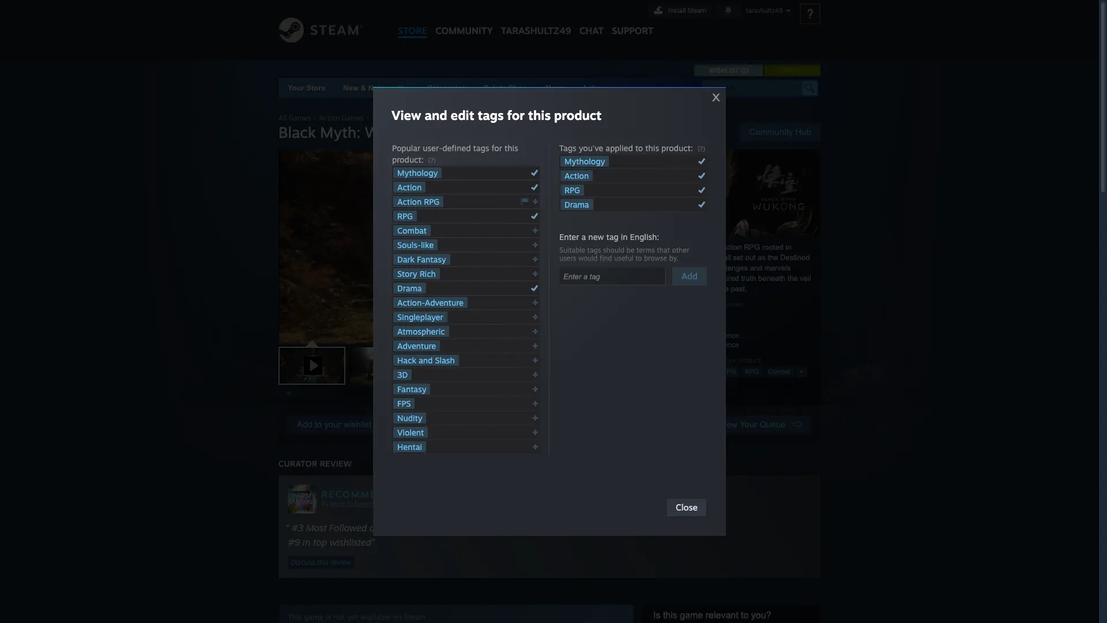 Task type: locate. For each thing, give the bounding box(es) containing it.
1 vertical spatial adventure
[[398, 341, 436, 351]]

should
[[603, 246, 625, 254]]

drama up enter
[[565, 200, 589, 209]]

1 vertical spatial black
[[279, 123, 316, 141]]

0 vertical spatial steam
[[688, 6, 707, 14]]

0 vertical spatial product:
[[662, 143, 693, 153]]

0 vertical spatial view
[[392, 107, 421, 123]]

games up black myth: wukong
[[342, 114, 364, 122]]

(?)
[[698, 145, 706, 153], [428, 156, 436, 164]]

0 vertical spatial most
[[331, 500, 345, 508]]

mythology link down 'you've'
[[561, 156, 609, 167]]

steam right the install at the top right
[[688, 6, 707, 14]]

0 horizontal spatial view
[[392, 107, 421, 123]]

useful
[[614, 254, 634, 263]]

game
[[694, 332, 713, 340], [694, 341, 713, 349]]

followed inside " #3 most followed at 197,768 followers #9 in top wishlisted"
[[330, 522, 367, 534]]

wishlisted"
[[330, 537, 375, 548]]

black
[[372, 114, 390, 122], [279, 123, 316, 141], [634, 243, 652, 252]]

rooted
[[763, 243, 784, 252]]

0 vertical spatial a
[[582, 232, 586, 242]]

legend
[[677, 284, 700, 293]]

chat
[[580, 25, 604, 36]]

story rich
[[398, 269, 436, 279]]

0 horizontal spatial (
[[741, 67, 743, 74]]

> up black myth: wukong
[[366, 114, 370, 122]]

and inside "link"
[[419, 355, 433, 365]]

2 ( from the left
[[798, 67, 800, 74]]

suitable
[[560, 246, 586, 254]]

popular user-defined tags for this product: down game science game science
[[634, 357, 763, 365]]

1 vertical spatial steam
[[404, 612, 426, 621]]

0 vertical spatial science
[[715, 332, 739, 340]]

( for 2
[[741, 67, 743, 74]]

this right the is
[[663, 610, 678, 620]]

1 vertical spatial product:
[[392, 155, 424, 164]]

1 ( from the left
[[741, 67, 743, 74]]

mythology down 'you've'
[[565, 156, 605, 166]]

game science link
[[694, 332, 739, 340], [694, 341, 739, 349]]

( right cart
[[798, 67, 800, 74]]

game left the relevant
[[680, 610, 703, 620]]

news link
[[537, 78, 575, 98]]

1 vertical spatial view
[[719, 419, 738, 429]]

( right the wishlist
[[741, 67, 743, 74]]

1 horizontal spatial for
[[507, 107, 525, 123]]

0 vertical spatial user-
[[423, 143, 443, 153]]

1 horizontal spatial (?)
[[698, 145, 706, 153]]

one
[[634, 264, 648, 272]]

hub
[[796, 127, 812, 137]]

0 horizontal spatial is
[[326, 612, 331, 621]]

your
[[288, 84, 304, 92], [740, 419, 758, 429]]

drama up "action-"
[[398, 283, 422, 293]]

to right add
[[315, 419, 322, 429]]

2 vertical spatial and
[[419, 355, 433, 365]]

view for view your queue
[[719, 419, 738, 429]]

) right cart
[[804, 67, 806, 74]]

0 vertical spatial game
[[694, 332, 713, 340]]

combat left +
[[769, 368, 791, 375]]

0 horizontal spatial mythology link
[[393, 167, 442, 178]]

in up destined
[[786, 243, 792, 252]]

adventure
[[425, 298, 464, 308], [398, 341, 436, 351]]

1 horizontal spatial rpg link
[[561, 185, 584, 196]]

rpg inside the 'black myth: wukong is an action rpg rooted in chinese mythology. you shall set out as the destined one to venture into the challenges and marvels ahead, to uncover the obscured truth beneath the veil of a glorious legend from the past.'
[[744, 243, 761, 252]]

this left review
[[317, 558, 329, 567]]

community link
[[432, 0, 497, 42]]

) for 2
[[747, 67, 749, 74]]

2 vertical spatial wukong
[[675, 243, 702, 252]]

and inside the 'black myth: wukong is an action rpg rooted in chinese mythology. you shall set out as the destined one to venture into the challenges and marvels ahead, to uncover the obscured truth beneath the veil of a glorious legend from the past.'
[[750, 264, 763, 272]]

myth: inside the 'black myth: wukong is an action rpg rooted in chinese mythology. you shall set out as the destined one to venture into the challenges and marvels ahead, to uncover the obscured truth beneath the veil of a glorious legend from the past.'
[[654, 243, 673, 252]]

0 horizontal spatial tarashultz49
[[501, 25, 572, 36]]

rpg link left +
[[741, 366, 763, 377]]

out
[[746, 253, 756, 262]]

action rpg up souls-like link
[[398, 197, 440, 207]]

2 science from the top
[[715, 341, 739, 349]]

science
[[715, 332, 739, 340], [715, 341, 739, 349]]

in right tag
[[621, 232, 628, 242]]

adventure down atmospheric
[[398, 341, 436, 351]]

wukong inside the 'black myth: wukong is an action rpg rooted in chinese mythology. you shall set out as the destined one to venture into the challenges and marvels ahead, to uncover the obscured truth beneath the veil of a glorious legend from the past.'
[[675, 243, 702, 252]]

no
[[694, 301, 703, 309]]

0 horizontal spatial game
[[304, 612, 324, 621]]

new & noteworthy
[[343, 84, 410, 92]]

wukong up "mythology."
[[675, 243, 702, 252]]

tags inside enter a new tag in english: suitable tags should be terms that other users would find useful to browse by.
[[588, 246, 601, 254]]

action rpg link
[[393, 196, 444, 207], [699, 366, 740, 377]]

browse
[[644, 254, 668, 263]]

a inside the 'black myth: wukong is an action rpg rooted in chinese mythology. you shall set out as the destined one to venture into the challenges and marvels ahead, to uncover the obscured truth beneath the veil of a glorious legend from the past.'
[[642, 284, 647, 293]]

tags inside popular user-defined tags for this product:
[[473, 143, 490, 153]]

)
[[747, 67, 749, 74], [804, 67, 806, 74]]

game
[[680, 610, 703, 620], [304, 612, 324, 621]]

hack and slash
[[398, 355, 455, 365]]

the left veil
[[788, 274, 798, 283]]

tags down "view and edit tags for this product"
[[473, 143, 490, 153]]

recommended by most followed october 8
[[321, 488, 408, 508]]

wukong for black myth: wukong
[[365, 123, 423, 141]]

1 horizontal spatial defined
[[676, 357, 698, 365]]

your left queue
[[740, 419, 758, 429]]

0 vertical spatial drama
[[565, 200, 589, 209]]

2 vertical spatial in
[[303, 537, 311, 548]]

a inside enter a new tag in english: suitable tags should be terms that other users would find useful to browse by.
[[582, 232, 586, 242]]

games right all
[[289, 114, 311, 122]]

0 vertical spatial combat link
[[393, 225, 431, 236]]

1 horizontal spatial combat
[[769, 368, 791, 375]]

other
[[672, 246, 690, 254]]

product
[[554, 107, 602, 123]]

most inside " #3 most followed at 197,768 followers #9 in top wishlisted"
[[306, 522, 327, 534]]

most followed link
[[331, 500, 373, 508]]

drama link up enter
[[561, 199, 593, 210]]

dark
[[398, 254, 415, 264]]

defined down 'edit'
[[443, 143, 471, 153]]

2 vertical spatial for
[[715, 357, 723, 365]]

a right of
[[642, 284, 647, 293]]

for down game science game science
[[715, 357, 723, 365]]

0 horizontal spatial user-
[[423, 143, 443, 153]]

categories
[[427, 84, 466, 92]]

black down the new & noteworthy
[[372, 114, 390, 122]]

1 horizontal spatial black
[[372, 114, 390, 122]]

) up search text field
[[747, 67, 749, 74]]

tags
[[560, 143, 577, 153]]

this inside 'link'
[[317, 558, 329, 567]]

drama link up "action-"
[[393, 283, 426, 294]]

0 horizontal spatial your
[[288, 84, 304, 92]]

like
[[421, 240, 434, 250]]

2 ) from the left
[[804, 67, 806, 74]]

cart
[[779, 67, 796, 74]]

1 horizontal spatial popular
[[634, 357, 658, 365]]

for down "view and edit tags for this product"
[[492, 143, 502, 153]]

top
[[313, 537, 327, 548]]

and left 'edit'
[[425, 107, 448, 123]]

view
[[392, 107, 421, 123], [719, 419, 738, 429]]

1 horizontal spatial )
[[804, 67, 806, 74]]

1 > from the left
[[313, 114, 317, 122]]

combat link up souls-
[[393, 225, 431, 236]]

in right #9
[[303, 537, 311, 548]]

action rpg down game science game science
[[703, 368, 736, 375]]

to inside enter a new tag in english: suitable tags should be terms that other users would find useful to browse by.
[[636, 254, 642, 263]]

myth: up browse
[[654, 243, 673, 252]]

popular user-defined tags for this product: down 'edit'
[[392, 143, 518, 164]]

myth: for black myth: wukong is an action rpg rooted in chinese mythology. you shall set out as the destined one to venture into the challenges and marvels ahead, to uncover the obscured truth beneath the veil of a glorious legend from the past.
[[654, 243, 673, 252]]

1 horizontal spatial action link
[[561, 170, 593, 181]]

1 science from the top
[[715, 332, 739, 340]]

0 horizontal spatial popular
[[392, 143, 421, 153]]

view left queue
[[719, 419, 738, 429]]

and down adventure link
[[419, 355, 433, 365]]

1 ) from the left
[[747, 67, 749, 74]]

1 horizontal spatial (
[[798, 67, 800, 74]]

user-
[[423, 143, 443, 153], [660, 357, 676, 365]]

is left an
[[704, 243, 710, 252]]

>
[[313, 114, 317, 122], [366, 114, 370, 122]]

you've
[[579, 143, 604, 153]]

game science game science
[[694, 332, 739, 349]]

1 horizontal spatial user-
[[660, 357, 676, 365]]

2 > from the left
[[366, 114, 370, 122]]

1 horizontal spatial game
[[680, 610, 703, 620]]

1 vertical spatial game science link
[[694, 341, 739, 349]]

product:
[[662, 143, 693, 153], [392, 155, 424, 164], [738, 357, 763, 365]]

ignore
[[437, 419, 462, 429]]

product: inside popular user-defined tags for this product:
[[392, 155, 424, 164]]

in
[[621, 232, 628, 242], [786, 243, 792, 252], [303, 537, 311, 548]]

1 vertical spatial popular
[[634, 357, 658, 365]]

fantasy up rich
[[417, 254, 446, 264]]

atmospheric
[[398, 327, 445, 336]]

fantasy up fps
[[398, 384, 427, 394]]

steam
[[688, 6, 707, 14], [404, 612, 426, 621]]

view down noteworthy on the left top of the page
[[392, 107, 421, 123]]

mythology link down black myth: wukong link
[[393, 167, 442, 178]]

action rpg link up souls-like link
[[393, 196, 444, 207]]

0 vertical spatial black
[[372, 114, 390, 122]]

october
[[378, 500, 402, 508]]

is left not
[[326, 612, 331, 621]]

(
[[741, 67, 743, 74], [798, 67, 800, 74]]

truth
[[742, 274, 757, 283]]

mythology
[[565, 156, 605, 166], [398, 168, 438, 178]]

action-adventure link
[[393, 297, 468, 308]]

tag
[[607, 232, 619, 242]]

english:
[[630, 232, 660, 242]]

0 horizontal spatial action rpg link
[[393, 196, 444, 207]]

0 horizontal spatial black
[[279, 123, 316, 141]]

action rpg link down game science game science
[[699, 366, 740, 377]]

0 horizontal spatial in
[[303, 537, 311, 548]]

0 vertical spatial is
[[704, 243, 710, 252]]

store link
[[394, 0, 432, 42]]

followed up at on the bottom
[[347, 500, 373, 508]]

followed up wishlisted"
[[330, 522, 367, 534]]

rpg link up souls-
[[393, 211, 417, 222]]

a left new
[[582, 232, 586, 242]]

in inside " #3 most followed at 197,768 followers #9 in top wishlisted"
[[303, 537, 311, 548]]

1 horizontal spatial most
[[331, 500, 345, 508]]

the
[[768, 253, 779, 262], [700, 264, 710, 272], [696, 274, 707, 283], [788, 274, 798, 283], [719, 284, 729, 293]]

0 horizontal spatial >
[[313, 114, 317, 122]]

wukong down categories link
[[412, 114, 439, 122]]

0 horizontal spatial for
[[492, 143, 502, 153]]

and for slash
[[419, 355, 433, 365]]

and down as
[[750, 264, 763, 272]]

2 horizontal spatial black
[[634, 243, 652, 252]]

action link
[[561, 170, 593, 181], [393, 182, 426, 193]]

in inside the 'black myth: wukong is an action rpg rooted in chinese mythology. you shall set out as the destined one to venture into the challenges and marvels ahead, to uncover the obscured truth beneath the veil of a glorious legend from the past.'
[[786, 243, 792, 252]]

1 horizontal spatial mythology link
[[561, 156, 609, 167]]

0 horizontal spatial product:
[[392, 155, 424, 164]]

challenges
[[712, 264, 748, 272]]

most right by
[[331, 500, 345, 508]]

1 horizontal spatial drama link
[[561, 199, 593, 210]]

0 vertical spatial for
[[507, 107, 525, 123]]

your left store
[[288, 84, 304, 92]]

tags down new
[[588, 246, 601, 254]]

this down news
[[528, 107, 551, 123]]

1 vertical spatial a
[[642, 284, 647, 293]]

to down browse
[[650, 264, 657, 272]]

black down all games link
[[279, 123, 316, 141]]

adventure up singleplayer 'link'
[[425, 298, 464, 308]]

1 vertical spatial mythology
[[398, 168, 438, 178]]

souls-
[[398, 240, 421, 250]]

1 horizontal spatial a
[[642, 284, 647, 293]]

0 vertical spatial myth:
[[392, 114, 410, 122]]

to up one
[[636, 254, 642, 263]]

defined down game science game science
[[676, 357, 698, 365]]

0 vertical spatial mythology link
[[561, 156, 609, 167]]

1 vertical spatial for
[[492, 143, 502, 153]]

uncover
[[667, 274, 694, 283]]

in for black myth: wukong is an action rpg rooted in chinese mythology. you shall set out as the destined one to venture into the challenges and marvels ahead, to uncover the obscured truth beneath the veil of a glorious legend from the past.
[[786, 243, 792, 252]]

followed inside recommended by most followed october 8
[[347, 500, 373, 508]]

myth: down noteworthy on the left top of the page
[[392, 114, 410, 122]]

rpg link down tags at the top right
[[561, 185, 584, 196]]

store
[[398, 25, 428, 36]]

black inside the 'black myth: wukong is an action rpg rooted in chinese mythology. you shall set out as the destined one to venture into the challenges and marvels ahead, to uncover the obscured truth beneath the veil of a glorious legend from the past.'
[[634, 243, 652, 252]]

wukong down black myth: wukong link
[[365, 123, 423, 141]]

black for black myth: wukong is an action rpg rooted in chinese mythology. you shall set out as the destined one to venture into the challenges and marvels ahead, to uncover the obscured truth beneath the veil of a glorious legend from the past.
[[634, 243, 652, 252]]

enter a new tag in english: suitable tags should be terms that other users would find useful to browse by.
[[560, 232, 690, 263]]

1 vertical spatial game
[[694, 341, 713, 349]]

1 horizontal spatial myth:
[[392, 114, 410, 122]]

combat up souls-
[[398, 226, 427, 235]]

1 horizontal spatial drama
[[565, 200, 589, 209]]

is
[[704, 243, 710, 252], [326, 612, 331, 621]]

most for recommended
[[331, 500, 345, 508]]

add
[[297, 419, 313, 429]]

black down 'english:'
[[634, 243, 652, 252]]

0 horizontal spatial drama link
[[393, 283, 426, 294]]

1 game science link from the top
[[694, 332, 739, 340]]

available
[[360, 612, 391, 621]]

this down game science game science
[[725, 357, 736, 365]]

2
[[743, 67, 747, 74]]

rpg up out
[[744, 243, 761, 252]]

1 vertical spatial (?)
[[428, 156, 436, 164]]

0 horizontal spatial myth:
[[320, 123, 361, 141]]

most up top
[[306, 522, 327, 534]]

0 vertical spatial followed
[[347, 500, 373, 508]]

defined
[[443, 143, 471, 153], [676, 357, 698, 365]]

most
[[331, 500, 345, 508], [306, 522, 327, 534]]

dark fantasy link
[[393, 254, 450, 265]]

0 vertical spatial and
[[425, 107, 448, 123]]

" #3 most followed at 197,768 followers #9 in top wishlisted"
[[286, 522, 459, 548]]

1 horizontal spatial games
[[342, 114, 364, 122]]

add to your wishlist link
[[288, 415, 381, 434]]

1 vertical spatial mythology link
[[393, 167, 442, 178]]

1 horizontal spatial tarashultz49
[[746, 6, 783, 14]]

0 vertical spatial popular user-defined tags for this product:
[[392, 143, 518, 164]]

0 vertical spatial popular
[[392, 143, 421, 153]]

game right this
[[304, 612, 324, 621]]

+
[[800, 368, 804, 375]]

2 vertical spatial myth:
[[654, 243, 673, 252]]

mythology down black myth: wukong link
[[398, 168, 438, 178]]

most inside recommended by most followed october 8
[[331, 500, 345, 508]]

1 vertical spatial combat link
[[764, 366, 795, 377]]

1 vertical spatial your
[[740, 419, 758, 429]]

combat link left +
[[764, 366, 795, 377]]

tags down game science game science
[[700, 357, 713, 365]]

> right all games link
[[313, 114, 317, 122]]

myth: down action games link
[[320, 123, 361, 141]]

0 vertical spatial drama link
[[561, 199, 593, 210]]

0 horizontal spatial action rpg
[[398, 197, 440, 207]]

recommended
[[321, 488, 408, 500]]

for down shop
[[507, 107, 525, 123]]

rich
[[420, 269, 436, 279]]

rpg down tags at the top right
[[565, 185, 580, 195]]

violent link
[[393, 427, 428, 438]]

0 horizontal spatial drama
[[398, 283, 422, 293]]

destined
[[781, 253, 810, 262]]

0 horizontal spatial a
[[582, 232, 586, 242]]

steam right on
[[404, 612, 426, 621]]

1 vertical spatial popular user-defined tags for this product:
[[634, 357, 763, 365]]



Task type: describe. For each thing, give the bounding box(es) containing it.
1 vertical spatial user-
[[660, 357, 676, 365]]

nudity link
[[393, 413, 427, 423]]

1 vertical spatial drama link
[[393, 283, 426, 294]]

to right "applied"
[[636, 143, 643, 153]]

in for " #3 most followed at 197,768 followers #9 in top wishlisted"
[[303, 537, 311, 548]]

0 horizontal spatial (?)
[[428, 156, 436, 164]]

add to your wishlist
[[297, 419, 372, 429]]

install steam link
[[649, 3, 712, 17]]

0 vertical spatial defined
[[443, 143, 471, 153]]

points shop link
[[474, 78, 537, 98]]

rpg left +
[[746, 368, 759, 375]]

hack and slash link
[[393, 355, 459, 366]]

to left you?
[[741, 610, 749, 620]]

#9
[[288, 537, 300, 548]]

beneath
[[759, 274, 786, 283]]

cart         ( 1 )
[[779, 67, 806, 74]]

the down rooted
[[768, 253, 779, 262]]

1 horizontal spatial product:
[[662, 143, 693, 153]]

action-
[[398, 298, 425, 308]]

fantasy link
[[393, 384, 431, 395]]

action games link
[[319, 114, 364, 122]]

2 game from the top
[[694, 341, 713, 349]]

the down obscured
[[719, 284, 729, 293]]

1 horizontal spatial popular user-defined tags for this product:
[[634, 357, 763, 365]]

terms
[[637, 246, 655, 254]]

0 vertical spatial fantasy
[[417, 254, 446, 264]]

your store link
[[288, 84, 326, 92]]

black myth: wukong
[[279, 123, 423, 141]]

new & noteworthy link
[[343, 84, 410, 92]]

is inside the 'black myth: wukong is an action rpg rooted in chinese mythology. you shall set out as the destined one to venture into the challenges and marvels ahead, to uncover the obscured truth beneath the veil of a glorious legend from the past.'
[[704, 243, 710, 252]]

wishlist
[[344, 419, 372, 429]]

2 game science link from the top
[[694, 341, 739, 349]]

most for "
[[306, 522, 327, 534]]

0 horizontal spatial popular user-defined tags for this product:
[[392, 143, 518, 164]]

community
[[750, 127, 793, 137]]

myth: for black myth: wukong
[[320, 123, 361, 141]]

Enter a tag text field
[[564, 269, 662, 284]]

and for edit
[[425, 107, 448, 123]]

souls-like
[[398, 240, 434, 250]]

mythology for the left 'mythology' link
[[398, 168, 438, 178]]

you
[[701, 253, 714, 262]]

fps link
[[393, 398, 415, 409]]

to up the glorious
[[659, 274, 665, 283]]

black myth: wukong is an action rpg rooted in chinese mythology. you shall set out as the destined one to venture into the challenges and marvels ahead, to uncover the obscured truth beneath the veil of a glorious legend from the past.
[[634, 243, 812, 293]]

curator
[[279, 459, 317, 468]]

be
[[627, 246, 635, 254]]

1 horizontal spatial combat link
[[764, 366, 795, 377]]

0 vertical spatial action rpg
[[398, 197, 440, 207]]

wukong for black myth: wukong is an action rpg rooted in chinese mythology. you shall set out as the destined one to venture into the challenges and marvels ahead, to uncover the obscured truth beneath the veil of a glorious legend from the past.
[[675, 243, 702, 252]]

support link
[[608, 0, 658, 39]]

3d
[[398, 370, 408, 380]]

1 game from the top
[[694, 332, 713, 340]]

0 vertical spatial rpg link
[[561, 185, 584, 196]]

into
[[686, 264, 698, 272]]

view for view and edit tags for this product
[[392, 107, 421, 123]]

action-adventure
[[398, 298, 464, 308]]

past.
[[731, 284, 747, 293]]

3d link
[[393, 369, 412, 380]]

singleplayer
[[398, 312, 443, 322]]

review
[[331, 558, 352, 567]]

0 vertical spatial wukong
[[412, 114, 439, 122]]

1 vertical spatial combat
[[769, 368, 791, 375]]

categories link
[[427, 84, 466, 92]]

new
[[589, 232, 604, 242]]

story
[[398, 269, 417, 279]]

popular inside popular user-defined tags for this product:
[[392, 143, 421, 153]]

2 games from the left
[[342, 114, 364, 122]]

hack
[[398, 355, 417, 365]]

0 vertical spatial tarashultz49
[[746, 6, 783, 14]]

chat link
[[576, 0, 608, 39]]

your
[[325, 419, 341, 429]]

(?) inside tags you've applied to this product: (?)
[[698, 145, 706, 153]]

black myth: wukong link
[[372, 114, 439, 122]]

this down "view and edit tags for this product"
[[505, 143, 518, 153]]

shall
[[716, 253, 731, 262]]

view your queue
[[719, 419, 793, 429]]

1 vertical spatial tarashultz49
[[501, 25, 572, 36]]

1 games from the left
[[289, 114, 311, 122]]

review
[[320, 459, 352, 468]]

new
[[343, 84, 359, 92]]

search text field
[[711, 81, 800, 96]]

1 horizontal spatial your
[[740, 419, 758, 429]]

is
[[654, 610, 661, 620]]

view your queue link
[[710, 415, 812, 434]]

in inside enter a new tag in english: suitable tags should be terms that other users would find useful to browse by.
[[621, 232, 628, 242]]

followed for recommended
[[347, 500, 373, 508]]

tags down points
[[478, 107, 504, 123]]

wishlist                 ( 2 )
[[709, 67, 749, 74]]

followed for "
[[330, 522, 367, 534]]

rpg up like
[[424, 197, 440, 207]]

0 horizontal spatial combat
[[398, 226, 427, 235]]

venture
[[659, 264, 684, 272]]

2 vertical spatial product:
[[738, 357, 763, 365]]

tarashultz49 link
[[497, 0, 576, 42]]

relevant
[[706, 610, 739, 620]]

1 vertical spatial action rpg
[[703, 368, 736, 375]]

drama for right drama link
[[565, 200, 589, 209]]

0 horizontal spatial rpg link
[[393, 211, 417, 222]]

this
[[288, 612, 302, 621]]

souls-like link
[[393, 239, 438, 250]]

1 horizontal spatial action rpg link
[[699, 366, 740, 377]]

drama for drama link to the bottom
[[398, 283, 422, 293]]

enter
[[560, 232, 580, 242]]

by
[[321, 500, 329, 508]]

action
[[722, 243, 742, 252]]

( for 1
[[798, 67, 800, 74]]

that
[[657, 246, 670, 254]]

0 vertical spatial adventure
[[425, 298, 464, 308]]

1 vertical spatial fantasy
[[398, 384, 427, 394]]

points shop
[[484, 84, 527, 92]]

this right "applied"
[[646, 143, 659, 153]]

atmospheric link
[[393, 326, 449, 337]]

ahead,
[[634, 274, 657, 283]]

dark fantasy
[[398, 254, 446, 264]]

you?
[[752, 610, 772, 620]]

steam inside "link"
[[688, 6, 707, 14]]

&
[[361, 84, 366, 92]]

install
[[669, 6, 686, 14]]

rpg down game science game science
[[723, 368, 736, 375]]

0 horizontal spatial steam
[[404, 612, 426, 621]]

marvels
[[765, 264, 791, 272]]

would
[[579, 254, 598, 263]]

find
[[600, 254, 612, 263]]

the up from on the top of the page
[[696, 274, 707, 283]]

discuss
[[291, 558, 315, 567]]

close
[[676, 502, 698, 513]]

reviews
[[720, 301, 744, 309]]

mythology.
[[664, 253, 699, 262]]

violent
[[398, 428, 424, 437]]

slash
[[435, 355, 455, 365]]

points
[[484, 84, 507, 92]]

2 horizontal spatial rpg link
[[741, 366, 763, 377]]

queue
[[760, 419, 786, 429]]

) for 1
[[804, 67, 806, 74]]

story rich link
[[393, 268, 440, 279]]

0 horizontal spatial action link
[[393, 182, 426, 193]]

shop
[[509, 84, 527, 92]]

mythology for 'mythology' link to the right
[[565, 156, 605, 166]]

follow
[[392, 419, 417, 429]]

rpg up souls-
[[398, 211, 413, 221]]

black for black myth: wukong
[[279, 123, 316, 141]]

2 horizontal spatial for
[[715, 357, 723, 365]]

1 vertical spatial defined
[[676, 357, 698, 365]]

nudity
[[398, 413, 423, 423]]

the down you
[[700, 264, 710, 272]]



Task type: vqa. For each thing, say whether or not it's contained in the screenshot.
the right OR
no



